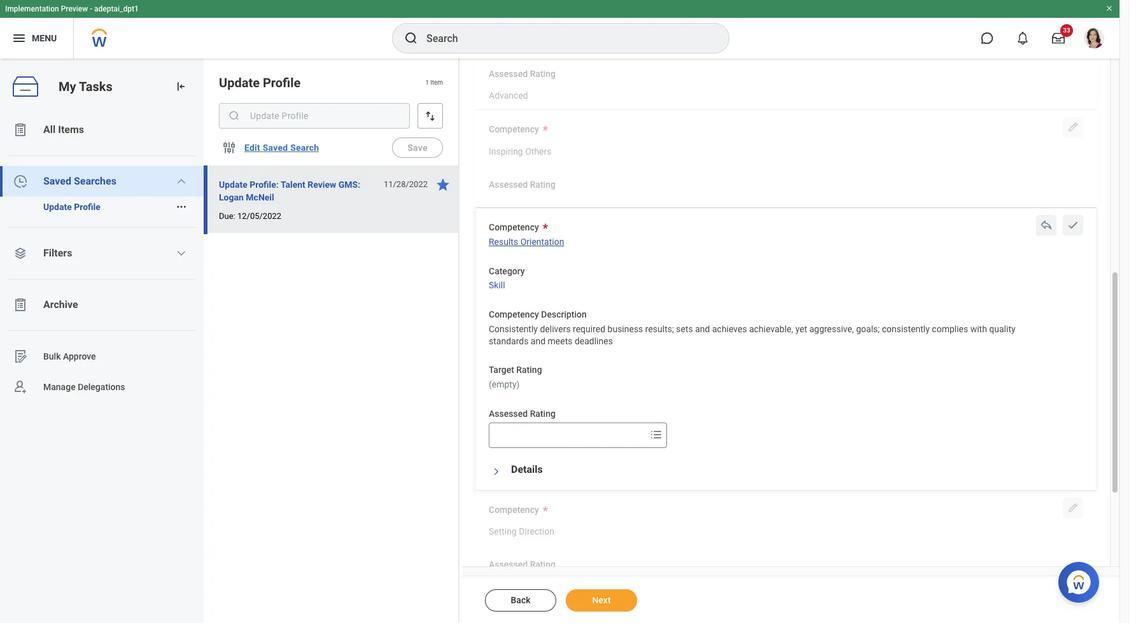 Task type: vqa. For each thing, say whether or not it's contained in the screenshot.
1st Assessed Rating from the bottom of the page
yes



Task type: describe. For each thing, give the bounding box(es) containing it.
competency description consistently delivers required business results; sets and achieves achievable, yet aggressive, goals; consistently complies with quality standards and meets deadlines
[[489, 310, 1018, 346]]

setting direction
[[489, 527, 555, 537]]

archive
[[43, 299, 78, 311]]

due: 12/05/2022
[[219, 211, 281, 221]]

rating inside target rating (empty)
[[517, 365, 542, 375]]

required
[[573, 324, 606, 334]]

Advanced text field
[[489, 83, 528, 105]]

saved inside button
[[263, 143, 288, 153]]

33 button
[[1045, 24, 1073, 52]]

approve
[[63, 351, 96, 361]]

search image inside the item list element
[[228, 110, 241, 122]]

business
[[608, 324, 643, 334]]

menu banner
[[0, 0, 1120, 59]]

my
[[59, 79, 76, 94]]

clipboard image for all items
[[13, 122, 28, 138]]

competency element for inspiring others "edit" icon
[[489, 138, 552, 161]]

edit image for setting direction
[[1067, 501, 1080, 514]]

results
[[489, 237, 518, 247]]

back button
[[485, 590, 556, 612]]

prompts image
[[649, 427, 664, 442]]

chevron down image for filters
[[177, 248, 187, 259]]

(empty)
[[489, 380, 520, 390]]

close environment banner image
[[1106, 4, 1114, 12]]

mcneil
[[246, 192, 274, 202]]

33
[[1063, 27, 1071, 34]]

11/28/2022
[[384, 180, 428, 189]]

logan
[[219, 192, 244, 202]]

competency inside competency results orientation
[[489, 222, 539, 232]]

meets
[[548, 336, 573, 346]]

chevron down image for saved searches
[[177, 176, 187, 187]]

achievable,
[[749, 324, 793, 334]]

search
[[290, 143, 319, 153]]

update for update profile: talent review gms: logan mcneil button
[[219, 180, 248, 190]]

update profile: talent review gms: logan mcneil button
[[219, 177, 377, 205]]

user plus image
[[13, 379, 28, 395]]

rating down search workday search box
[[530, 69, 556, 79]]

none text field inside the item list element
[[219, 103, 410, 129]]

edit saved search button
[[239, 135, 324, 160]]

implementation preview -   adeptai_dpt1
[[5, 4, 139, 13]]

menu
[[32, 33, 57, 43]]

delivers
[[540, 324, 571, 334]]

saved searches
[[43, 175, 116, 187]]

Assessed Rating field
[[490, 424, 646, 447]]

description
[[541, 310, 587, 320]]

clipboard image for archive
[[13, 297, 28, 313]]

update profile inside button
[[43, 202, 101, 212]]

transformation import image
[[174, 80, 187, 93]]

3 assessed rating from the top
[[489, 409, 556, 419]]

competency results orientation
[[489, 222, 564, 247]]

item list element
[[204, 59, 460, 623]]

all
[[43, 124, 56, 136]]

rating up assessed rating field
[[530, 409, 556, 419]]

advanced
[[489, 91, 528, 101]]

target
[[489, 365, 514, 375]]

direction
[[519, 527, 555, 537]]

4 competency from the top
[[489, 505, 539, 515]]

configure image
[[222, 140, 237, 155]]

category
[[489, 266, 525, 276]]

consistently
[[882, 324, 930, 334]]

goals;
[[856, 324, 880, 334]]

complies
[[932, 324, 969, 334]]

review
[[308, 180, 336, 190]]

list containing all items
[[0, 115, 204, 402]]

bulk approve link
[[0, 341, 204, 372]]

undo l image
[[1040, 219, 1053, 232]]

details button
[[511, 463, 543, 475]]

results orientation link
[[489, 234, 564, 247]]

target rating (empty)
[[489, 365, 542, 390]]

bulk approve
[[43, 351, 96, 361]]

implementation
[[5, 4, 59, 13]]

2 vertical spatial chevron down image
[[492, 464, 501, 479]]

check image
[[1067, 219, 1080, 232]]

details
[[511, 463, 543, 475]]

Search Workday  search field
[[427, 24, 703, 52]]

manage delegations link
[[0, 372, 204, 402]]

profile inside the item list element
[[263, 75, 301, 90]]

sort image
[[424, 110, 437, 122]]

results;
[[645, 324, 674, 334]]

related actions image
[[176, 201, 187, 213]]

my tasks
[[59, 79, 112, 94]]

delegations
[[78, 382, 125, 392]]

save
[[408, 143, 428, 153]]

4 assessed from the top
[[489, 560, 528, 570]]

1 item
[[425, 79, 443, 86]]

skill link
[[489, 278, 505, 291]]

standards
[[489, 336, 529, 346]]

rating down 'direction'
[[530, 560, 556, 570]]

1
[[425, 79, 429, 86]]

star image
[[436, 177, 451, 192]]

manage delegations
[[43, 382, 125, 392]]

12/05/2022
[[237, 211, 281, 221]]



Task type: locate. For each thing, give the bounding box(es) containing it.
0 vertical spatial clipboard image
[[13, 122, 28, 138]]

competency up consistently on the left bottom
[[489, 310, 539, 320]]

0 vertical spatial and
[[695, 324, 710, 334]]

1 assessed from the top
[[489, 69, 528, 79]]

yet
[[796, 324, 807, 334]]

1 horizontal spatial profile
[[263, 75, 301, 90]]

rating right target
[[517, 365, 542, 375]]

clipboard image inside all items button
[[13, 122, 28, 138]]

0 vertical spatial search image
[[404, 31, 419, 46]]

0 vertical spatial chevron down image
[[177, 176, 187, 187]]

next button
[[566, 590, 637, 612]]

1 vertical spatial profile
[[74, 202, 101, 212]]

update profile: talent review gms: logan mcneil
[[219, 180, 360, 202]]

competency element
[[489, 138, 552, 161], [489, 519, 555, 542]]

searches
[[74, 175, 116, 187]]

update down saved searches
[[43, 202, 72, 212]]

1 horizontal spatial update profile
[[219, 75, 301, 90]]

back
[[511, 595, 531, 606]]

1 vertical spatial chevron down image
[[177, 248, 187, 259]]

assessed rating down "inspiring others"
[[489, 179, 556, 189]]

list
[[0, 115, 204, 402]]

assessed down setting
[[489, 560, 528, 570]]

3 assessed from the top
[[489, 409, 528, 419]]

adeptai_dpt1
[[94, 4, 139, 13]]

preview
[[61, 4, 88, 13]]

achieves
[[712, 324, 747, 334]]

gms:
[[339, 180, 360, 190]]

tasks
[[79, 79, 112, 94]]

assessed rating up 'assessed rating' element
[[489, 69, 556, 79]]

search image
[[404, 31, 419, 46], [228, 110, 241, 122]]

1 vertical spatial search image
[[228, 110, 241, 122]]

2 competency element from the top
[[489, 519, 555, 542]]

0 horizontal spatial search image
[[228, 110, 241, 122]]

1 vertical spatial update
[[219, 180, 248, 190]]

saved searches button
[[0, 166, 204, 197]]

all items button
[[0, 115, 204, 145]]

0 vertical spatial update
[[219, 75, 260, 90]]

clipboard image inside archive button
[[13, 297, 28, 313]]

1 vertical spatial saved
[[43, 175, 71, 187]]

inbox large image
[[1052, 32, 1065, 45]]

manage
[[43, 382, 76, 392]]

inspiring
[[489, 146, 523, 157]]

profile:
[[250, 180, 279, 190]]

item
[[431, 79, 443, 86]]

assessed rating down setting direction
[[489, 560, 556, 570]]

2 clipboard image from the top
[[13, 297, 28, 313]]

justify image
[[11, 31, 27, 46]]

update
[[219, 75, 260, 90], [219, 180, 248, 190], [43, 202, 72, 212]]

perspective image
[[13, 246, 28, 261]]

clipboard image left archive
[[13, 297, 28, 313]]

0 vertical spatial profile
[[263, 75, 301, 90]]

and
[[695, 324, 710, 334], [531, 336, 546, 346]]

assessed up advanced text box
[[489, 69, 528, 79]]

next
[[592, 595, 611, 606]]

2 assessed rating from the top
[[489, 179, 556, 189]]

competency up inspiring others 'text field' at the left of page
[[489, 124, 539, 134]]

1 assessed rating from the top
[[489, 69, 556, 79]]

saved right edit
[[263, 143, 288, 153]]

saved inside dropdown button
[[43, 175, 71, 187]]

clipboard image left all
[[13, 122, 28, 138]]

0 vertical spatial saved
[[263, 143, 288, 153]]

2 vertical spatial update
[[43, 202, 72, 212]]

consistently
[[489, 324, 538, 334]]

save button
[[392, 138, 443, 158]]

with
[[971, 324, 987, 334]]

rating
[[530, 69, 556, 79], [530, 179, 556, 189], [517, 365, 542, 375], [530, 409, 556, 419], [530, 560, 556, 570]]

0 horizontal spatial saved
[[43, 175, 71, 187]]

all items
[[43, 124, 84, 136]]

update profile button
[[0, 197, 171, 217]]

edit image
[[1067, 121, 1080, 134], [1067, 501, 1080, 514]]

clock check image
[[13, 174, 28, 189]]

saved right clock check icon
[[43, 175, 71, 187]]

0 vertical spatial competency element
[[489, 138, 552, 161]]

0 horizontal spatial and
[[531, 336, 546, 346]]

quality
[[990, 324, 1016, 334]]

rating down others
[[530, 179, 556, 189]]

assessed rating down (empty)
[[489, 409, 556, 419]]

competency element down details
[[489, 519, 555, 542]]

edit
[[244, 143, 260, 153]]

1 competency element from the top
[[489, 138, 552, 161]]

1 horizontal spatial search image
[[404, 31, 419, 46]]

my tasks element
[[0, 59, 204, 623]]

sets
[[676, 324, 693, 334]]

1 vertical spatial competency element
[[489, 519, 555, 542]]

competency
[[489, 124, 539, 134], [489, 222, 539, 232], [489, 310, 539, 320], [489, 505, 539, 515]]

notifications large image
[[1017, 32, 1030, 45]]

assessed
[[489, 69, 528, 79], [489, 179, 528, 189], [489, 409, 528, 419], [489, 560, 528, 570]]

bulk
[[43, 351, 61, 361]]

filters button
[[0, 238, 204, 269]]

edit saved search
[[244, 143, 319, 153]]

chevron down image left details button
[[492, 464, 501, 479]]

orientation
[[521, 237, 564, 247]]

edit image for inspiring others
[[1067, 121, 1080, 134]]

competency up setting direction text box
[[489, 505, 539, 515]]

competency inside the competency description consistently delivers required business results; sets and achieves achievable, yet aggressive, goals; consistently complies with quality standards and meets deadlines
[[489, 310, 539, 320]]

2 competency from the top
[[489, 222, 539, 232]]

and right sets
[[695, 324, 710, 334]]

competency element down the advanced
[[489, 138, 552, 161]]

due:
[[219, 211, 235, 221]]

profile
[[263, 75, 301, 90], [74, 202, 101, 212]]

2 edit image from the top
[[1067, 501, 1080, 514]]

clipboard image
[[13, 122, 28, 138], [13, 297, 28, 313]]

filters
[[43, 247, 72, 259]]

Inspiring Others text field
[[489, 139, 552, 161]]

search image inside the menu "banner"
[[404, 31, 419, 46]]

competency element for setting direction's "edit" icon
[[489, 519, 555, 542]]

menu button
[[0, 18, 73, 59]]

profile logan mcneil image
[[1084, 28, 1105, 51]]

None text field
[[219, 103, 410, 129]]

rename image
[[13, 349, 28, 364]]

1 vertical spatial clipboard image
[[13, 297, 28, 313]]

update inside update profile: talent review gms: logan mcneil
[[219, 180, 248, 190]]

talent
[[281, 180, 305, 190]]

setting
[[489, 527, 517, 537]]

0 vertical spatial edit image
[[1067, 121, 1080, 134]]

update inside button
[[43, 202, 72, 212]]

competency element containing setting direction
[[489, 519, 555, 542]]

category skill
[[489, 266, 525, 291]]

items
[[58, 124, 84, 136]]

1 clipboard image from the top
[[13, 122, 28, 138]]

update profile
[[219, 75, 301, 90], [43, 202, 101, 212]]

1 horizontal spatial saved
[[263, 143, 288, 153]]

inspiring others
[[489, 146, 552, 157]]

assessed down inspiring on the top of page
[[489, 179, 528, 189]]

competency up results
[[489, 222, 539, 232]]

profile inside button
[[74, 202, 101, 212]]

update for update profile button
[[43, 202, 72, 212]]

chevron down image
[[177, 176, 187, 187], [177, 248, 187, 259], [492, 464, 501, 479]]

archive button
[[0, 290, 204, 320]]

update up logan
[[219, 180, 248, 190]]

update profile inside the item list element
[[219, 75, 301, 90]]

-
[[90, 4, 92, 13]]

deadlines
[[575, 336, 613, 346]]

assessed down (empty)
[[489, 409, 528, 419]]

3 competency from the top
[[489, 310, 539, 320]]

0 horizontal spatial update profile
[[43, 202, 101, 212]]

2 assessed from the top
[[489, 179, 528, 189]]

1 vertical spatial edit image
[[1067, 501, 1080, 514]]

1 competency from the top
[[489, 124, 539, 134]]

1 vertical spatial update profile
[[43, 202, 101, 212]]

others
[[525, 146, 552, 157]]

assessed rating element
[[489, 82, 528, 106]]

and down delivers at bottom
[[531, 336, 546, 346]]

skill
[[489, 280, 505, 291]]

Setting Direction text field
[[489, 519, 555, 541]]

4 assessed rating from the top
[[489, 560, 556, 570]]

1 horizontal spatial and
[[695, 324, 710, 334]]

1 vertical spatial and
[[531, 336, 546, 346]]

chevron down image up related actions icon
[[177, 176, 187, 187]]

update right transformation import icon
[[219, 75, 260, 90]]

chevron down image inside saved searches dropdown button
[[177, 176, 187, 187]]

competency element containing inspiring others
[[489, 138, 552, 161]]

saved
[[263, 143, 288, 153], [43, 175, 71, 187]]

0 horizontal spatial profile
[[74, 202, 101, 212]]

chevron down image down related actions icon
[[177, 248, 187, 259]]

aggressive,
[[810, 324, 854, 334]]

0 vertical spatial update profile
[[219, 75, 301, 90]]

1 edit image from the top
[[1067, 121, 1080, 134]]



